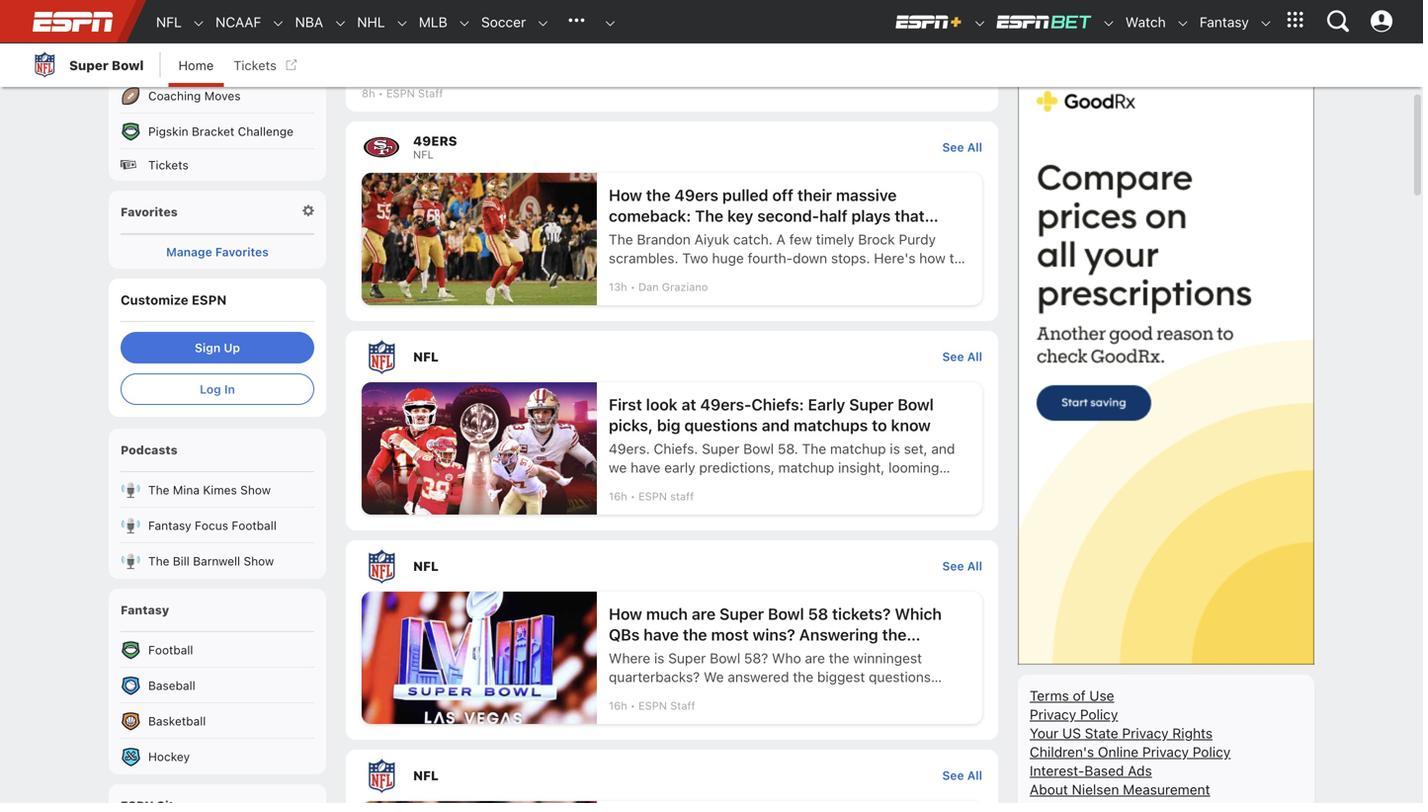 Task type: describe. For each thing, give the bounding box(es) containing it.
bowl up predictions, on the bottom of the page
[[744, 441, 774, 457]]

comeback:
[[609, 207, 691, 225]]

4 see all from the top
[[943, 769, 983, 783]]

a
[[714, 269, 722, 285]]

first look at 49ers-chiefs: early super bowl picks, big questions and matchups to know 49ers. chiefs. super bowl 58. the matchup is set, and we have early predictions, matchup insight, looming questions and team breakdowns for the big game.
[[609, 395, 955, 495]]

that
[[895, 207, 925, 225]]

all for how the 49ers pulled off their massive comeback: the key second-half plays that made the difference
[[968, 140, 983, 154]]

espn staff for 16h
[[639, 700, 696, 713]]

all for first look at 49ers-chiefs: early super bowl picks, big questions and matchups to know
[[968, 350, 983, 364]]

your
[[1030, 726, 1059, 742]]

look
[[646, 395, 678, 414]]

1 horizontal spatial policy
[[1193, 744, 1231, 761]]

wins?
[[753, 626, 796, 645]]

are inside how much are super bowl 58 tickets? which qbs have the most wins? answering the biggest super bowl questions
[[692, 605, 716, 624]]

nfl link up look
[[346, 331, 943, 383]]

how much are super bowl 58 tickets? which qbs have the most wins? answering the biggest super bowl questions
[[609, 605, 942, 665]]

0 vertical spatial 49ers
[[413, 133, 457, 148]]

0 vertical spatial tickets link
[[224, 44, 301, 87]]

0 vertical spatial policy
[[1081, 707, 1119, 723]]

qbs
[[609, 626, 640, 645]]

tv
[[711, 0, 739, 12]]

super bowl
[[69, 58, 144, 73]]

13h
[[609, 281, 627, 294]]

hockey link
[[109, 740, 326, 775]]

aiyuk
[[695, 231, 730, 248]]

dates
[[810, 0, 867, 12]]

for inside first look at 49ers-chiefs: early super bowl picks, big questions and matchups to know 49ers. chiefs. super bowl 58. the matchup is set, and we have early predictions, matchup insight, looming questions and team breakdowns for the big game.
[[819, 479, 837, 495]]

answering
[[800, 626, 879, 645]]

baseball
[[148, 679, 195, 693]]

is inside 'where is super bowl 58? who are the winningest quarterbacks? we answered the biggest questions about the super bowl.'
[[654, 651, 665, 667]]

plays
[[852, 207, 891, 225]]

looming
[[889, 460, 940, 476]]

how for how the 49ers pulled off their massive comeback: the key second-half plays that made the difference
[[609, 186, 643, 205]]

bowl down most on the bottom
[[718, 647, 754, 665]]

two
[[682, 250, 709, 266]]

58?
[[744, 651, 769, 667]]

insight,
[[838, 460, 885, 476]]

1 horizontal spatial big
[[865, 479, 885, 495]]

0 vertical spatial football
[[232, 519, 277, 533]]

times,
[[744, 0, 806, 12]]

game.
[[889, 479, 928, 495]]

the inside first look at 49ers-chiefs: early super bowl picks, big questions and matchups to know 49ers. chiefs. super bowl 58. the matchup is set, and we have early predictions, matchup insight, looming questions and team breakdowns for the big game.
[[841, 479, 861, 495]]

have inside how much are super bowl 58 tickets? which qbs have the most wins? answering the biggest super bowl questions
[[644, 626, 679, 645]]

see all for how much are super bowl 58 tickets? which qbs have the most wins? answering the biggest super bowl questions
[[943, 560, 983, 573]]

show for the mina kimes show
[[240, 483, 271, 497]]

the down answering on the bottom of page
[[829, 651, 850, 667]]

espn left staff
[[639, 490, 667, 503]]

about
[[1030, 782, 1069, 798]]

font before image
[[121, 157, 140, 173]]

bowl inside 'where is super bowl 58? who are the winningest quarterbacks? we answered the biggest questions about the super bowl.'
[[710, 651, 741, 667]]

pulled inside how the 49ers pulled off their massive comeback: the key second-half plays that made the difference
[[723, 186, 769, 205]]

interest-based ads link
[[1030, 763, 1153, 780]]

manage favorites link
[[121, 245, 314, 259]]

espn right the 8h
[[386, 87, 415, 100]]

biggest inside 'where is super bowl 58? who are the winningest quarterbacks? we answered the biggest questions about the super bowl.'
[[818, 669, 865, 686]]

2024
[[148, 18, 178, 32]]

basketball link
[[109, 704, 326, 740]]

timely
[[816, 231, 855, 248]]

pigskin bracket challenge
[[148, 125, 294, 138]]

to
[[872, 416, 887, 435]]

questions inside 'where is super bowl 58? who are the winningest quarterbacks? we answered the biggest questions about the super bowl.'
[[869, 669, 931, 686]]

0 horizontal spatial favorites
[[121, 205, 178, 219]]

watch link
[[1116, 1, 1166, 44]]

questions down we
[[609, 479, 671, 495]]

mlb
[[419, 14, 448, 30]]

going
[[1038, 13, 1071, 27]]

basketball
[[148, 715, 206, 729]]

tickets?
[[833, 605, 891, 624]]

scrambles.
[[609, 250, 679, 266]]

first
[[609, 395, 642, 414]]

nfl playoff bracket and schedule: tv times, dates and locations
[[362, 0, 910, 40]]

who
[[772, 651, 802, 667]]

staff for 16h
[[670, 700, 696, 713]]

questions inside how much are super bowl 58 tickets? which qbs have the most wins? answering the biggest super bowl questions
[[758, 647, 831, 665]]

comeback.
[[790, 269, 860, 285]]

barnwell
[[193, 555, 240, 568]]

up
[[224, 341, 240, 355]]

0 vertical spatial tickets
[[234, 58, 277, 73]]

espn staff
[[639, 490, 694, 503]]

challenge
[[238, 125, 294, 138]]

dan graziano
[[639, 281, 708, 294]]

matchups
[[794, 416, 868, 435]]

questions down 49ers-
[[685, 416, 758, 435]]

1 vertical spatial favorites
[[215, 245, 269, 259]]

the bill barnwell show link
[[109, 544, 326, 579]]

coaching
[[148, 89, 201, 103]]

and right the set,
[[932, 441, 955, 457]]

customize
[[121, 293, 189, 307]]

4 all from the top
[[968, 769, 983, 783]]

off inside the brandon aiyuk catch. a few timely brock purdy scrambles. two huge fourth-down stops. here's how the 49ers pulled off a masterful comeback.
[[693, 269, 711, 285]]

brock
[[859, 231, 895, 248]]

measurement
[[1123, 782, 1211, 798]]

sign up
[[195, 341, 240, 355]]

bowl left the draft order
[[112, 58, 144, 73]]

mlb link
[[409, 1, 448, 44]]

manage favorites
[[166, 245, 269, 259]]

bracket
[[192, 125, 235, 138]]

which
[[895, 605, 942, 624]]

49ers.
[[609, 441, 650, 457]]

fourth-
[[748, 250, 793, 266]]

2 vertical spatial privacy
[[1143, 744, 1189, 761]]

pigskin bracket challenge link
[[109, 114, 326, 149]]

show for the bill barnwell show
[[244, 555, 274, 568]]

winningest
[[854, 651, 922, 667]]

schedule:
[[607, 0, 706, 12]]

nba link
[[285, 1, 323, 44]]

purdy
[[899, 231, 936, 248]]

49ers inside how the 49ers pulled off their massive comeback: the key second-half plays that made the difference
[[675, 186, 719, 205]]

espn staff for 8h
[[386, 87, 443, 100]]

49ers-
[[700, 395, 752, 414]]

bracket
[[482, 0, 560, 12]]

log in button
[[121, 374, 314, 405]]

second-
[[758, 207, 820, 225]]

ads
[[1128, 763, 1153, 780]]

playoff
[[407, 0, 478, 12]]

in
[[224, 383, 235, 396]]

the for the mina kimes show
[[148, 483, 170, 497]]

hockey
[[148, 750, 190, 764]]

pigskin
[[148, 125, 189, 138]]

half
[[820, 207, 848, 225]]

49ers inside the brandon aiyuk catch. a few timely brock purdy scrambles. two huge fourth-down stops. here's how the 49ers pulled off a masterful comeback.
[[609, 269, 646, 285]]

before
[[1257, 13, 1293, 27]]

moves
[[204, 89, 241, 103]]

the mina kimes show link
[[109, 473, 326, 508]]

terms of use privacy policy your us state privacy rights children's online privacy policy interest-based ads about nielsen measurement
[[1030, 688, 1231, 798]]

chiefs.
[[654, 441, 698, 457]]

2 vertical spatial fantasy
[[121, 604, 169, 617]]

super bowl image
[[30, 49, 59, 79]]

2024 nfl draft
[[148, 18, 235, 32]]

where
[[609, 651, 651, 667]]



Task type: locate. For each thing, give the bounding box(es) containing it.
1 vertical spatial biggest
[[818, 669, 865, 686]]

have inside first look at 49ers-chiefs: early super bowl picks, big questions and matchups to know 49ers. chiefs. super bowl 58. the matchup is set, and we have early predictions, matchup insight, looming questions and team breakdowns for the big game.
[[631, 460, 661, 476]]

is inside first look at 49ers-chiefs: early super bowl picks, big questions and matchups to know 49ers. chiefs. super bowl 58. the matchup is set, and we have early predictions, matchup insight, looming questions and team breakdowns for the big game.
[[890, 441, 901, 457]]

biggest down 'qbs'
[[609, 647, 665, 665]]

for left 2:
[[1074, 13, 1090, 27]]

0 horizontal spatial for
[[819, 479, 837, 495]]

nhl
[[357, 14, 385, 30]]

0 horizontal spatial staff
[[418, 87, 443, 100]]

show inside the bill barnwell show link
[[244, 555, 274, 568]]

how up comeback:
[[609, 186, 643, 205]]

dan
[[639, 281, 659, 294]]

16h for first look at 49ers-chiefs: early super bowl picks, big questions and matchups to know
[[609, 490, 628, 503]]

the up comeback:
[[646, 186, 671, 205]]

football
[[232, 519, 277, 533], [148, 644, 193, 657]]

see all for how the 49ers pulled off their massive comeback: the key second-half plays that made the difference
[[943, 140, 983, 154]]

the inside the bill barnwell show link
[[148, 555, 170, 568]]

for inside going for 2: chiefs ol welcomes twins before sb
[[1074, 13, 1090, 27]]

draft order link
[[109, 43, 326, 78]]

49ers
[[413, 133, 457, 148], [675, 186, 719, 205], [609, 269, 646, 285]]

0 horizontal spatial biggest
[[609, 647, 665, 665]]

early
[[665, 460, 696, 476]]

favorites right "manage"
[[215, 245, 269, 259]]

how for how much are super bowl 58 tickets? which qbs have the most wins? answering the biggest super bowl questions
[[609, 605, 643, 624]]

privacy down terms
[[1030, 707, 1077, 723]]

see
[[943, 140, 965, 154], [943, 350, 965, 364], [943, 560, 965, 573], [943, 769, 965, 783]]

the left mina
[[148, 483, 170, 497]]

1 vertical spatial matchup
[[779, 460, 835, 476]]

the left bill
[[148, 555, 170, 568]]

how up 'qbs'
[[609, 605, 643, 624]]

masterful
[[726, 269, 786, 285]]

58.
[[778, 441, 799, 457]]

the up scrambles.
[[609, 231, 633, 248]]

0 horizontal spatial 49ers
[[413, 133, 457, 148]]

have down "much"
[[644, 626, 679, 645]]

off inside how the 49ers pulled off their massive comeback: the key second-half plays that made the difference
[[773, 186, 794, 205]]

1 horizontal spatial tickets
[[234, 58, 277, 73]]

1 vertical spatial fantasy
[[148, 519, 191, 533]]

3 all from the top
[[968, 560, 983, 573]]

see all link for first look at 49ers-chiefs: early super bowl picks, big questions and matchups to know
[[943, 350, 983, 364]]

0 vertical spatial matchup
[[830, 441, 886, 457]]

1 vertical spatial privacy
[[1123, 726, 1169, 742]]

0 horizontal spatial draft
[[148, 53, 177, 67]]

terms of use link
[[1030, 688, 1115, 704]]

are right the who
[[805, 651, 825, 667]]

the inside the brandon aiyuk catch. a few timely brock purdy scrambles. two huge fourth-down stops. here's how the 49ers pulled off a masterful comeback.
[[609, 231, 633, 248]]

about nielsen measurement link
[[1030, 782, 1211, 798]]

answered
[[728, 669, 789, 686]]

mina
[[173, 483, 200, 497]]

0 horizontal spatial big
[[657, 416, 681, 435]]

the up the winningest
[[883, 626, 907, 645]]

big down look
[[657, 416, 681, 435]]

big down insight,
[[865, 479, 885, 495]]

the down "much"
[[683, 626, 707, 645]]

1 vertical spatial pulled
[[650, 269, 689, 285]]

us
[[1063, 726, 1082, 742]]

0 vertical spatial fantasy
[[1200, 14, 1249, 30]]

1 horizontal spatial 49ers
[[609, 269, 646, 285]]

are up most on the bottom
[[692, 605, 716, 624]]

football right focus in the left of the page
[[232, 519, 277, 533]]

show inside the mina kimes show link
[[240, 483, 271, 497]]

2 see all link from the top
[[943, 350, 983, 364]]

2 horizontal spatial 49ers
[[675, 186, 719, 205]]

see for how the 49ers pulled off their massive comeback: the key second-half plays that made the difference
[[943, 140, 965, 154]]

1 vertical spatial draft
[[148, 53, 177, 67]]

graziano
[[662, 281, 708, 294]]

1 horizontal spatial favorites
[[215, 245, 269, 259]]

0 vertical spatial show
[[240, 483, 271, 497]]

how inside how the 49ers pulled off their massive comeback: the key second-half plays that made the difference
[[609, 186, 643, 205]]

pulled
[[723, 186, 769, 205], [650, 269, 689, 285]]

espn up "sign"
[[192, 293, 227, 307]]

1 horizontal spatial are
[[805, 651, 825, 667]]

fantasy up baseball
[[121, 604, 169, 617]]

bowl up know
[[898, 395, 934, 414]]

2 how from the top
[[609, 605, 643, 624]]

home
[[178, 58, 214, 73]]

1 horizontal spatial staff
[[670, 700, 696, 713]]

1 vertical spatial espn staff
[[639, 700, 696, 713]]

all
[[968, 140, 983, 154], [968, 350, 983, 364], [968, 560, 983, 573], [968, 769, 983, 783]]

advertisement element
[[1018, 72, 1315, 665]]

0 vertical spatial how
[[609, 186, 643, 205]]

the
[[695, 207, 724, 225], [609, 231, 633, 248], [802, 441, 827, 457], [148, 483, 170, 497], [148, 555, 170, 568]]

0 vertical spatial biggest
[[609, 647, 665, 665]]

0 vertical spatial pulled
[[723, 186, 769, 205]]

3 see all from the top
[[943, 560, 983, 573]]

the for the brandon aiyuk catch. a few timely brock purdy scrambles. two huge fourth-down stops. here's how the 49ers pulled off a masterful comeback.
[[609, 231, 633, 248]]

0 horizontal spatial football
[[148, 644, 193, 657]]

and
[[564, 0, 603, 12], [872, 0, 910, 12], [762, 416, 790, 435], [932, 441, 955, 457], [675, 479, 699, 495]]

few
[[790, 231, 813, 248]]

are inside 'where is super bowl 58? who are the winningest quarterbacks? we answered the biggest questions about the super bowl.'
[[805, 651, 825, 667]]

16h for how much are super bowl 58 tickets? which qbs have the most wins? answering the biggest super bowl questions
[[609, 700, 628, 713]]

made
[[609, 227, 651, 246]]

4 see all link from the top
[[943, 769, 983, 783]]

tickets down pigskin in the top of the page
[[148, 158, 189, 172]]

0 vertical spatial draft
[[207, 18, 235, 32]]

the down the who
[[793, 669, 814, 686]]

and down chiefs:
[[762, 416, 790, 435]]

0 horizontal spatial is
[[654, 651, 665, 667]]

tickets
[[234, 58, 277, 73], [148, 158, 189, 172]]

home link
[[169, 44, 224, 87]]

0 vertical spatial 16h
[[609, 490, 628, 503]]

based
[[1085, 763, 1125, 780]]

0 vertical spatial for
[[1074, 13, 1090, 27]]

2 16h from the top
[[609, 700, 628, 713]]

questions down "wins?"
[[758, 647, 831, 665]]

1 vertical spatial 16h
[[609, 700, 628, 713]]

the down quarterbacks?
[[649, 688, 670, 704]]

nfl link down "about" at the bottom left of page
[[346, 750, 943, 802]]

espn down quarterbacks?
[[639, 700, 667, 713]]

brandon
[[637, 231, 691, 248]]

1 horizontal spatial football
[[232, 519, 277, 533]]

bowl up "wins?"
[[768, 605, 804, 624]]

0 horizontal spatial tickets
[[148, 158, 189, 172]]

ncaaf
[[216, 14, 261, 30]]

welcomes
[[1165, 13, 1221, 27]]

set,
[[904, 441, 928, 457]]

1 vertical spatial tickets
[[148, 158, 189, 172]]

1 see from the top
[[943, 140, 965, 154]]

espn staff right the 8h
[[386, 87, 443, 100]]

1 vertical spatial are
[[805, 651, 825, 667]]

chiefs
[[1107, 13, 1143, 27]]

2 vertical spatial 49ers
[[609, 269, 646, 285]]

the for the bill barnwell show
[[148, 555, 170, 568]]

1 vertical spatial show
[[244, 555, 274, 568]]

your us state privacy rights link
[[1030, 726, 1213, 742]]

0 vertical spatial is
[[890, 441, 901, 457]]

fantasy left before
[[1200, 14, 1249, 30]]

how
[[920, 250, 946, 266]]

interest-
[[1030, 763, 1085, 780]]

pulled inside the brandon aiyuk catch. a few timely brock purdy scrambles. two huge fourth-down stops. here's how the 49ers pulled off a masterful comeback.
[[650, 269, 689, 285]]

how inside how much are super bowl 58 tickets? which qbs have the most wins? answering the biggest super bowl questions
[[609, 605, 643, 624]]

bowl up we
[[710, 651, 741, 667]]

staff for 8h
[[418, 87, 443, 100]]

privacy up ads
[[1143, 744, 1189, 761]]

58
[[808, 605, 829, 624]]

1 horizontal spatial for
[[1074, 13, 1090, 27]]

espn
[[386, 87, 415, 100], [192, 293, 227, 307], [639, 490, 667, 503], [639, 700, 667, 713]]

policy up state
[[1081, 707, 1119, 723]]

1 see all from the top
[[943, 140, 983, 154]]

1 how from the top
[[609, 186, 643, 205]]

2 see all from the top
[[943, 350, 983, 364]]

super bowl link
[[30, 44, 144, 87]]

the bill barnwell show
[[148, 555, 274, 568]]

difference
[[683, 227, 759, 246]]

super
[[69, 58, 109, 73], [850, 395, 894, 414], [702, 441, 740, 457], [720, 605, 764, 624], [669, 647, 714, 665], [669, 651, 706, 667], [674, 688, 712, 704]]

1 vertical spatial for
[[819, 479, 837, 495]]

1 horizontal spatial off
[[773, 186, 794, 205]]

the inside how the 49ers pulled off their massive comeback: the key second-half plays that made the difference
[[695, 207, 724, 225]]

0 horizontal spatial off
[[693, 269, 711, 285]]

49ers nfl
[[413, 133, 457, 161]]

soccer
[[481, 14, 526, 30]]

off up second-
[[773, 186, 794, 205]]

3 see from the top
[[943, 560, 965, 573]]

tickets link down ncaaf
[[224, 44, 301, 87]]

rights
[[1173, 726, 1213, 742]]

chiefs:
[[752, 395, 804, 414]]

see for how much are super bowl 58 tickets? which qbs have the most wins? answering the biggest super bowl questions
[[943, 560, 965, 573]]

questions
[[685, 416, 758, 435], [609, 479, 671, 495], [758, 647, 831, 665], [869, 669, 931, 686]]

off left 'a'
[[693, 269, 711, 285]]

a
[[777, 231, 786, 248]]

0 horizontal spatial espn staff
[[386, 87, 443, 100]]

staff down quarterbacks?
[[670, 700, 696, 713]]

the inside the mina kimes show link
[[148, 483, 170, 497]]

1 horizontal spatial espn staff
[[639, 700, 696, 713]]

the up aiyuk
[[695, 207, 724, 225]]

fantasy inside fantasy link
[[1200, 14, 1249, 30]]

pulled down scrambles.
[[650, 269, 689, 285]]

nfl link up "much"
[[346, 541, 943, 592]]

and down early
[[675, 479, 699, 495]]

see all link for how the 49ers pulled off their massive comeback: the key second-half plays that made the difference
[[943, 140, 983, 154]]

nfl link up the draft order
[[146, 1, 182, 44]]

8h
[[362, 87, 375, 100]]

focus
[[195, 519, 228, 533]]

log in
[[200, 383, 235, 396]]

matchup down '58.'
[[779, 460, 835, 476]]

16h down quarterbacks?
[[609, 700, 628, 713]]

down
[[793, 250, 828, 266]]

see all
[[943, 140, 983, 154], [943, 350, 983, 364], [943, 560, 983, 573], [943, 769, 983, 783]]

fantasy focus football
[[148, 519, 277, 533]]

0 vertical spatial big
[[657, 416, 681, 435]]

draft up "draft order" link at top
[[207, 18, 235, 32]]

all for how much are super bowl 58 tickets? which qbs have the most wins? answering the biggest super bowl questions
[[968, 560, 983, 573]]

order
[[180, 53, 212, 67]]

and right the bracket
[[564, 0, 603, 12]]

1 16h from the top
[[609, 490, 628, 503]]

and right dates
[[872, 0, 910, 12]]

draft left order
[[148, 53, 177, 67]]

biggest down answering on the bottom of page
[[818, 669, 865, 686]]

3 see all link from the top
[[943, 560, 983, 573]]

1 vertical spatial policy
[[1193, 744, 1231, 761]]

privacy up children's online privacy policy link
[[1123, 726, 1169, 742]]

1 horizontal spatial biggest
[[818, 669, 865, 686]]

see all for first look at 49ers-chiefs: early super bowl picks, big questions and matchups to know
[[943, 350, 983, 364]]

1 horizontal spatial pulled
[[723, 186, 769, 205]]

1 see all link from the top
[[943, 140, 983, 154]]

football link
[[109, 633, 326, 668]]

the right '58.'
[[802, 441, 827, 457]]

matchup up insight,
[[830, 441, 886, 457]]

0 horizontal spatial are
[[692, 605, 716, 624]]

0 vertical spatial privacy
[[1030, 707, 1077, 723]]

tickets up 'moves'
[[234, 58, 277, 73]]

biggest inside how much are super bowl 58 tickets? which qbs have the most wins? answering the biggest super bowl questions
[[609, 647, 665, 665]]

1 vertical spatial staff
[[670, 700, 696, 713]]

nfl inside 49ers nfl
[[413, 148, 434, 161]]

know
[[891, 416, 931, 435]]

0 vertical spatial have
[[631, 460, 661, 476]]

1 vertical spatial how
[[609, 605, 643, 624]]

coaching moves link
[[109, 78, 326, 114]]

see for first look at 49ers-chiefs: early super bowl picks, big questions and matchups to know
[[943, 350, 965, 364]]

2 all from the top
[[968, 350, 983, 364]]

fantasy up bill
[[148, 519, 191, 533]]

1 horizontal spatial draft
[[207, 18, 235, 32]]

0 vertical spatial off
[[773, 186, 794, 205]]

show right barnwell
[[244, 555, 274, 568]]

going for 2: chiefs ol welcomes twins before sb
[[1038, 13, 1293, 43]]

draft order
[[148, 53, 212, 67]]

the right how
[[950, 250, 970, 266]]

0 vertical spatial espn staff
[[386, 87, 443, 100]]

1 vertical spatial big
[[865, 479, 885, 495]]

biggest
[[609, 647, 665, 665], [818, 669, 865, 686]]

1 vertical spatial tickets link
[[109, 149, 326, 181]]

manage
[[166, 245, 212, 259]]

1 all from the top
[[968, 140, 983, 154]]

children's
[[1030, 744, 1095, 761]]

huge
[[712, 250, 744, 266]]

1 vertical spatial off
[[693, 269, 711, 285]]

are
[[692, 605, 716, 624], [805, 651, 825, 667]]

0 horizontal spatial pulled
[[650, 269, 689, 285]]

fantasy inside fantasy focus football link
[[148, 519, 191, 533]]

locations
[[362, 14, 455, 40]]

questions down the winningest
[[869, 669, 931, 686]]

key
[[728, 207, 754, 225]]

use
[[1090, 688, 1115, 704]]

favorites down font before image
[[121, 205, 178, 219]]

fantasy link
[[1190, 1, 1249, 44]]

1 vertical spatial 49ers
[[675, 186, 719, 205]]

staff up 49ers nfl
[[418, 87, 443, 100]]

bill
[[173, 555, 190, 568]]

football up baseball
[[148, 644, 193, 657]]

0 horizontal spatial policy
[[1081, 707, 1119, 723]]

the inside the brandon aiyuk catch. a few timely brock purdy scrambles. two huge fourth-down stops. here's how the 49ers pulled off a masterful comeback.
[[950, 250, 970, 266]]

espn staff
[[386, 87, 443, 100], [639, 700, 696, 713]]

1 vertical spatial football
[[148, 644, 193, 657]]

is left the set,
[[890, 441, 901, 457]]

espn staff down quarterbacks?
[[639, 700, 696, 713]]

4 see from the top
[[943, 769, 965, 783]]

the down comeback:
[[655, 227, 679, 246]]

tickets link down "pigskin bracket challenge"
[[109, 149, 326, 181]]

we
[[609, 460, 627, 476]]

0 vertical spatial favorites
[[121, 205, 178, 219]]

for
[[1074, 13, 1090, 27], [819, 479, 837, 495]]

the down insight,
[[841, 479, 861, 495]]

0 vertical spatial are
[[692, 605, 716, 624]]

pulled up key
[[723, 186, 769, 205]]

16h down we
[[609, 490, 628, 503]]

for right breakdowns
[[819, 479, 837, 495]]

2 see from the top
[[943, 350, 965, 364]]

0 vertical spatial staff
[[418, 87, 443, 100]]

1 horizontal spatial is
[[890, 441, 901, 457]]

nfl inside nfl playoff bracket and schedule: tv times, dates and locations
[[362, 0, 402, 12]]

is up quarterbacks?
[[654, 651, 665, 667]]

show right 'kimes'
[[240, 483, 271, 497]]

policy down rights
[[1193, 744, 1231, 761]]

see all link
[[943, 140, 983, 154], [943, 350, 983, 364], [943, 560, 983, 573], [943, 769, 983, 783]]

their
[[798, 186, 832, 205]]

nielsen
[[1072, 782, 1120, 798]]

have down 49ers.
[[631, 460, 661, 476]]

going for 2: chiefs ol welcomes twins before sb link
[[1038, 5, 1303, 50]]

picks,
[[609, 416, 653, 435]]

1 vertical spatial is
[[654, 651, 665, 667]]

nba
[[295, 14, 323, 30]]

1 vertical spatial have
[[644, 626, 679, 645]]

the inside first look at 49ers-chiefs: early super bowl picks, big questions and matchups to know 49ers. chiefs. super bowl 58. the matchup is set, and we have early predictions, matchup insight, looming questions and team breakdowns for the big game.
[[802, 441, 827, 457]]

see all link for how much are super bowl 58 tickets? which qbs have the most wins? answering the biggest super bowl questions
[[943, 560, 983, 573]]



Task type: vqa. For each thing, say whether or not it's contained in the screenshot.
The Brandon Aiyuk catch. A few timely Brock Purdy scrambles. Two huge fourth-down stops. Here's how the 49ers pulled off a masterful comeback.'s The
yes



